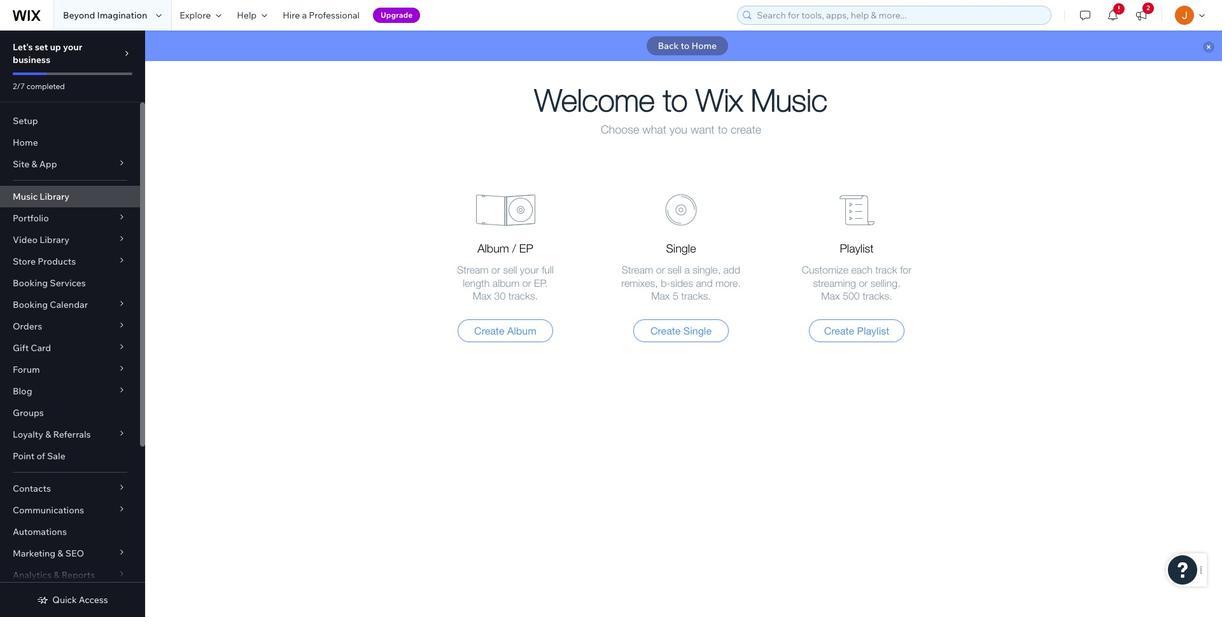 Task type: vqa. For each thing, say whether or not it's contained in the screenshot.


Task type: locate. For each thing, give the bounding box(es) containing it.
library up products
[[40, 234, 69, 246]]

booking services
[[13, 278, 86, 289]]

seo
[[65, 548, 84, 560]]

groups
[[13, 407, 44, 419]]

portfolio button
[[0, 208, 140, 229]]

1 max from the left
[[473, 292, 491, 302]]

stream inside stream or sell a single, add remixes, b-sides and more. max 5 tracks.
[[622, 265, 653, 275]]

create inside button
[[651, 325, 681, 337]]

a inside stream or sell a single, add remixes, b-sides and more. max 5 tracks.
[[685, 265, 690, 275]]

to inside button
[[681, 40, 690, 52]]

& left reports
[[54, 570, 60, 581]]

0 vertical spatial playlist
[[840, 243, 874, 255]]

app
[[39, 158, 57, 170]]

help button
[[229, 0, 275, 31]]

marketing & seo button
[[0, 543, 140, 565]]

&
[[31, 158, 37, 170], [45, 429, 51, 440], [57, 548, 63, 560], [54, 570, 60, 581]]

3 create from the left
[[824, 325, 854, 337]]

what
[[642, 124, 666, 136]]

0 vertical spatial music
[[751, 86, 827, 118]]

0 horizontal spatial a
[[302, 10, 307, 21]]

0 vertical spatial home
[[692, 40, 717, 52]]

1 horizontal spatial tracks.
[[681, 292, 711, 302]]

booking services link
[[0, 272, 140, 294]]

max down length
[[473, 292, 491, 302]]

your
[[63, 41, 82, 53], [520, 265, 539, 275]]

each
[[851, 265, 873, 275]]

0 horizontal spatial home
[[13, 137, 38, 148]]

create inside button
[[474, 325, 504, 337]]

1 horizontal spatial home
[[692, 40, 717, 52]]

1 booking from the top
[[13, 278, 48, 289]]

sell up sides
[[668, 265, 682, 275]]

max
[[473, 292, 491, 302], [651, 292, 670, 302], [821, 292, 840, 302]]

2 sell from the left
[[668, 265, 682, 275]]

tracks. down selling.
[[863, 292, 892, 302]]

2 create from the left
[[651, 325, 681, 337]]

1 vertical spatial your
[[520, 265, 539, 275]]

2 button
[[1127, 0, 1155, 31]]

album down album
[[507, 325, 537, 337]]

0 vertical spatial library
[[40, 191, 69, 202]]

0 horizontal spatial create
[[474, 325, 504, 337]]

sell inside the stream or sell your full length album or ep. max 30 tracks.
[[503, 265, 517, 275]]

back to home alert
[[145, 31, 1222, 61]]

create down 30
[[474, 325, 504, 337]]

album
[[478, 243, 509, 255], [507, 325, 537, 337]]

create inside button
[[824, 325, 854, 337]]

0 horizontal spatial tracks.
[[508, 292, 538, 302]]

3 max from the left
[[821, 292, 840, 302]]

to up you
[[663, 86, 688, 118]]

your inside the stream or sell your full length album or ep. max 30 tracks.
[[520, 265, 539, 275]]

1 vertical spatial home
[[13, 137, 38, 148]]

home down the setup
[[13, 137, 38, 148]]

to right want
[[718, 124, 728, 136]]

/
[[512, 243, 516, 255]]

analytics
[[13, 570, 52, 581]]

home right back
[[692, 40, 717, 52]]

booking calendar
[[13, 299, 88, 311]]

3 tracks. from the left
[[863, 292, 892, 302]]

or down each
[[859, 278, 868, 289]]

booking
[[13, 278, 48, 289], [13, 299, 48, 311]]

for
[[900, 265, 912, 275]]

& for analytics
[[54, 570, 60, 581]]

30
[[494, 292, 506, 302]]

a up sides
[[685, 265, 690, 275]]

album left /
[[478, 243, 509, 255]]

0 horizontal spatial your
[[63, 41, 82, 53]]

1 tracks. from the left
[[508, 292, 538, 302]]

sell inside stream or sell a single, add remixes, b-sides and more. max 5 tracks.
[[668, 265, 682, 275]]

2 horizontal spatial max
[[821, 292, 840, 302]]

a right hire on the left of page
[[302, 10, 307, 21]]

library
[[40, 191, 69, 202], [40, 234, 69, 246]]

0 vertical spatial single
[[666, 243, 696, 255]]

length
[[463, 278, 490, 289]]

music library link
[[0, 186, 140, 208]]

playlist inside button
[[857, 325, 889, 337]]

music up create
[[751, 86, 827, 118]]

music inside welcome to wix music choose what you want to create
[[751, 86, 827, 118]]

2
[[1147, 4, 1150, 12]]

video library
[[13, 234, 69, 246]]

max down b-
[[651, 292, 670, 302]]

0 horizontal spatial music
[[13, 191, 38, 202]]

quick access button
[[37, 595, 108, 606]]

more.
[[715, 278, 741, 289]]

2/7 completed
[[13, 81, 65, 91]]

tracks. down album
[[508, 292, 538, 302]]

sell up album
[[503, 265, 517, 275]]

1 horizontal spatial max
[[651, 292, 670, 302]]

1 sell from the left
[[503, 265, 517, 275]]

2 horizontal spatial tracks.
[[863, 292, 892, 302]]

hire
[[283, 10, 300, 21]]

1 library from the top
[[40, 191, 69, 202]]

single down and
[[684, 325, 712, 337]]

create playlist
[[824, 325, 889, 337]]

communications button
[[0, 500, 140, 521]]

forum button
[[0, 359, 140, 381]]

1 vertical spatial booking
[[13, 299, 48, 311]]

0 vertical spatial booking
[[13, 278, 48, 289]]

single
[[666, 243, 696, 255], [684, 325, 712, 337]]

max down streaming
[[821, 292, 840, 302]]

0 horizontal spatial stream
[[457, 265, 489, 275]]

create for single
[[651, 325, 681, 337]]

playlist down 500
[[857, 325, 889, 337]]

let's
[[13, 41, 33, 53]]

2 stream from the left
[[622, 265, 653, 275]]

1 vertical spatial library
[[40, 234, 69, 246]]

2 tracks. from the left
[[681, 292, 711, 302]]

access
[[79, 595, 108, 606]]

create down 5
[[651, 325, 681, 337]]

max inside stream or sell a single, add remixes, b-sides and more. max 5 tracks.
[[651, 292, 670, 302]]

1 horizontal spatial music
[[751, 86, 827, 118]]

library inside dropdown button
[[40, 234, 69, 246]]

create
[[731, 124, 761, 136]]

1 vertical spatial single
[[684, 325, 712, 337]]

1 vertical spatial music
[[13, 191, 38, 202]]

or inside customize each track for streaming or selling. max 500 tracks.
[[859, 278, 868, 289]]

reports
[[62, 570, 95, 581]]

sell for album / ep
[[503, 265, 517, 275]]

stream up length
[[457, 265, 489, 275]]

create single
[[651, 325, 712, 337]]

your inside let's set up your business
[[63, 41, 82, 53]]

2 horizontal spatial create
[[824, 325, 854, 337]]

1 vertical spatial album
[[507, 325, 537, 337]]

booking up 'orders'
[[13, 299, 48, 311]]

create down 500
[[824, 325, 854, 337]]

& left seo
[[57, 548, 63, 560]]

album / ep
[[478, 243, 533, 255]]

0 vertical spatial your
[[63, 41, 82, 53]]

video library button
[[0, 229, 140, 251]]

music
[[751, 86, 827, 118], [13, 191, 38, 202]]

booking for booking services
[[13, 278, 48, 289]]

0 horizontal spatial sell
[[503, 265, 517, 275]]

create for playlist
[[824, 325, 854, 337]]

or up b-
[[656, 265, 665, 275]]

1 stream from the left
[[457, 265, 489, 275]]

tracks. down and
[[681, 292, 711, 302]]

tracks. inside customize each track for streaming or selling. max 500 tracks.
[[863, 292, 892, 302]]

library for music library
[[40, 191, 69, 202]]

0 vertical spatial album
[[478, 243, 509, 255]]

1 horizontal spatial your
[[520, 265, 539, 275]]

point
[[13, 451, 35, 462]]

0 vertical spatial to
[[681, 40, 690, 52]]

2 library from the top
[[40, 234, 69, 246]]

1 horizontal spatial stream
[[622, 265, 653, 275]]

sell
[[503, 265, 517, 275], [668, 265, 682, 275]]

professional
[[309, 10, 360, 21]]

to right back
[[681, 40, 690, 52]]

analytics & reports
[[13, 570, 95, 581]]

and
[[696, 278, 713, 289]]

groups link
[[0, 402, 140, 424]]

stream up the remixes,
[[622, 265, 653, 275]]

2 booking from the top
[[13, 299, 48, 311]]

music up portfolio
[[13, 191, 38, 202]]

customize
[[802, 265, 848, 275]]

stream for album / ep
[[457, 265, 489, 275]]

1 vertical spatial to
[[663, 86, 688, 118]]

1 vertical spatial a
[[685, 265, 690, 275]]

tracks.
[[508, 292, 538, 302], [681, 292, 711, 302], [863, 292, 892, 302]]

automations
[[13, 526, 67, 538]]

customize each track for streaming or selling. max 500 tracks.
[[802, 265, 912, 302]]

your up ep.
[[520, 265, 539, 275]]

1 horizontal spatial a
[[685, 265, 690, 275]]

calendar
[[50, 299, 88, 311]]

stream inside the stream or sell your full length album or ep. max 30 tracks.
[[457, 265, 489, 275]]

& right 'site'
[[31, 158, 37, 170]]

& inside popup button
[[31, 158, 37, 170]]

referrals
[[53, 429, 91, 440]]

your right "up"
[[63, 41, 82, 53]]

booking down the store
[[13, 278, 48, 289]]

contacts
[[13, 483, 51, 495]]

create for album / ep
[[474, 325, 504, 337]]

booking inside popup button
[[13, 299, 48, 311]]

quick access
[[52, 595, 108, 606]]

1 vertical spatial playlist
[[857, 325, 889, 337]]

playlist up each
[[840, 243, 874, 255]]

booking for booking calendar
[[13, 299, 48, 311]]

a
[[302, 10, 307, 21], [685, 265, 690, 275]]

2 max from the left
[[651, 292, 670, 302]]

your for up
[[63, 41, 82, 53]]

marketing & seo
[[13, 548, 84, 560]]

you
[[670, 124, 687, 136]]

or up album
[[491, 265, 500, 275]]

site
[[13, 158, 29, 170]]

single up the single,
[[666, 243, 696, 255]]

library up portfolio dropdown button
[[40, 191, 69, 202]]

hire a professional link
[[275, 0, 367, 31]]

1 horizontal spatial sell
[[668, 265, 682, 275]]

home inside button
[[692, 40, 717, 52]]

or inside stream or sell a single, add remixes, b-sides and more. max 5 tracks.
[[656, 265, 665, 275]]

stream or sell a single, add remixes, b-sides and more. max 5 tracks.
[[621, 265, 741, 302]]

& right loyalty
[[45, 429, 51, 440]]

full
[[542, 265, 554, 275]]

1 horizontal spatial create
[[651, 325, 681, 337]]

loyalty & referrals button
[[0, 424, 140, 446]]

1 create from the left
[[474, 325, 504, 337]]

gift
[[13, 342, 29, 354]]

products
[[38, 256, 76, 267]]

& inside popup button
[[45, 429, 51, 440]]

blog button
[[0, 381, 140, 402]]

0 vertical spatial a
[[302, 10, 307, 21]]

or
[[491, 265, 500, 275], [656, 265, 665, 275], [522, 278, 531, 289], [859, 278, 868, 289]]

0 horizontal spatial max
[[473, 292, 491, 302]]



Task type: describe. For each thing, give the bounding box(es) containing it.
automations link
[[0, 521, 140, 543]]

remixes,
[[621, 278, 658, 289]]

sale
[[47, 451, 65, 462]]

to for back
[[681, 40, 690, 52]]

let's set up your business
[[13, 41, 82, 66]]

setup link
[[0, 110, 140, 132]]

Search for tools, apps, help & more... field
[[753, 6, 1047, 24]]

2/7
[[13, 81, 25, 91]]

orders
[[13, 321, 42, 332]]

hire a professional
[[283, 10, 360, 21]]

upgrade
[[381, 10, 413, 20]]

& for loyalty
[[45, 429, 51, 440]]

ep.
[[534, 278, 548, 289]]

tracks. inside stream or sell a single, add remixes, b-sides and more. max 5 tracks.
[[681, 292, 711, 302]]

create album
[[474, 325, 537, 337]]

quick
[[52, 595, 77, 606]]

music inside sidebar element
[[13, 191, 38, 202]]

contacts button
[[0, 478, 140, 500]]

tracks. inside the stream or sell your full length album or ep. max 30 tracks.
[[508, 292, 538, 302]]

album
[[493, 278, 520, 289]]

upgrade button
[[373, 8, 420, 23]]

sidebar element
[[0, 31, 145, 617]]

wix
[[696, 86, 743, 118]]

services
[[50, 278, 86, 289]]

back
[[658, 40, 679, 52]]

stream for single
[[622, 265, 653, 275]]

imagination
[[97, 10, 147, 21]]

site & app button
[[0, 153, 140, 175]]

home link
[[0, 132, 140, 153]]

selling.
[[871, 278, 900, 289]]

your for sell
[[520, 265, 539, 275]]

gift card button
[[0, 337, 140, 359]]

create playlist button
[[809, 320, 905, 342]]

set
[[35, 41, 48, 53]]

business
[[13, 54, 50, 66]]

point of sale
[[13, 451, 65, 462]]

ep
[[519, 243, 533, 255]]

gift card
[[13, 342, 51, 354]]

portfolio
[[13, 213, 49, 224]]

card
[[31, 342, 51, 354]]

point of sale link
[[0, 446, 140, 467]]

or left ep.
[[522, 278, 531, 289]]

setup
[[13, 115, 38, 127]]

create single button
[[633, 320, 729, 342]]

help
[[237, 10, 257, 21]]

booking calendar button
[[0, 294, 140, 316]]

& for marketing
[[57, 548, 63, 560]]

max inside customize each track for streaming or selling. max 500 tracks.
[[821, 292, 840, 302]]

single inside button
[[684, 325, 712, 337]]

track
[[875, 265, 897, 275]]

of
[[37, 451, 45, 462]]

store products
[[13, 256, 76, 267]]

2 vertical spatial to
[[718, 124, 728, 136]]

video
[[13, 234, 38, 246]]

music library
[[13, 191, 69, 202]]

a inside "link"
[[302, 10, 307, 21]]

marketing
[[13, 548, 55, 560]]

back to home
[[658, 40, 717, 52]]

welcome to wix music choose what you want to create
[[535, 86, 827, 136]]

orders button
[[0, 316, 140, 337]]

back to home button
[[647, 36, 728, 55]]

up
[[50, 41, 61, 53]]

5
[[673, 292, 678, 302]]

explore
[[180, 10, 211, 21]]

blog
[[13, 386, 32, 397]]

add
[[723, 265, 740, 275]]

home inside sidebar element
[[13, 137, 38, 148]]

b-
[[661, 278, 670, 289]]

sides
[[670, 278, 693, 289]]

sell for single
[[668, 265, 682, 275]]

store
[[13, 256, 36, 267]]

communications
[[13, 505, 84, 516]]

beyond
[[63, 10, 95, 21]]

album inside create album button
[[507, 325, 537, 337]]

single,
[[693, 265, 721, 275]]

store products button
[[0, 251, 140, 272]]

library for video library
[[40, 234, 69, 246]]

500
[[843, 292, 860, 302]]

to for welcome
[[663, 86, 688, 118]]

welcome
[[535, 86, 655, 118]]

loyalty
[[13, 429, 43, 440]]

site & app
[[13, 158, 57, 170]]

loyalty & referrals
[[13, 429, 91, 440]]

choose
[[601, 124, 639, 136]]

streaming
[[813, 278, 856, 289]]

& for site
[[31, 158, 37, 170]]

max inside the stream or sell your full length album or ep. max 30 tracks.
[[473, 292, 491, 302]]



